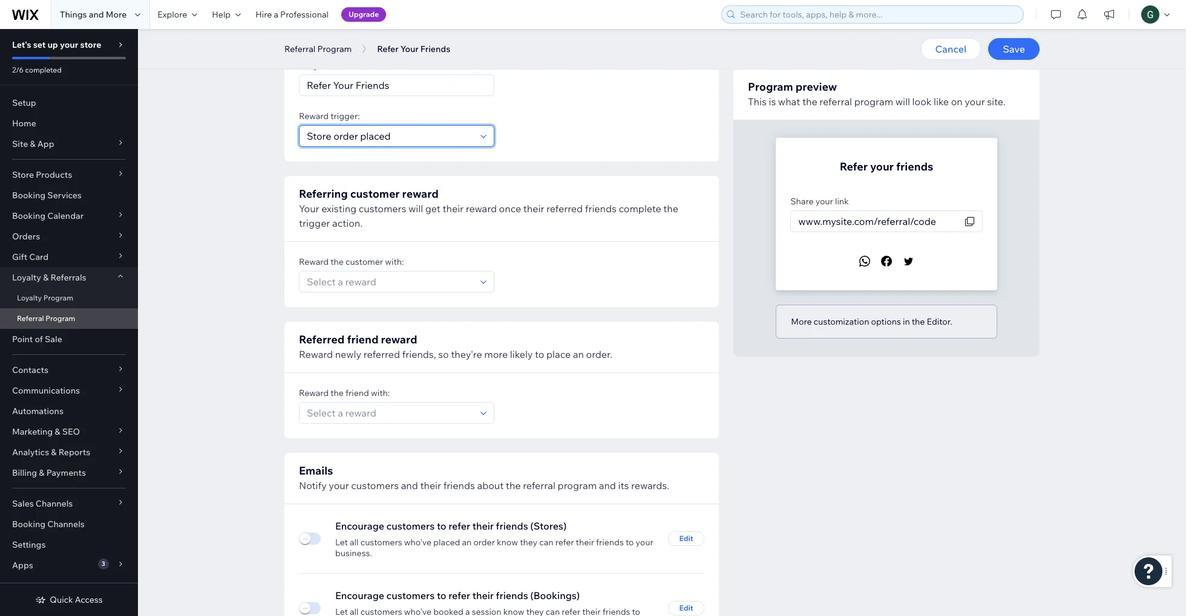 Task type: locate. For each thing, give the bounding box(es) containing it.
referral program up program name
[[284, 44, 352, 54]]

0 horizontal spatial program
[[558, 480, 597, 492]]

reward for reward the friend with:
[[299, 388, 329, 399]]

1 vertical spatial edit button
[[668, 602, 705, 616]]

& for loyalty
[[43, 272, 49, 283]]

gift card
[[12, 252, 49, 263]]

reward up friends,
[[381, 333, 417, 347]]

1 horizontal spatial refer
[[840, 160, 868, 174]]

refer for refer your friends
[[377, 44, 399, 54]]

channels inside popup button
[[36, 499, 73, 510]]

reward up get
[[402, 187, 439, 201]]

2 vertical spatial reward
[[381, 333, 417, 347]]

& for billing
[[39, 468, 44, 479]]

referral down preview
[[820, 96, 852, 108]]

1 vertical spatial more
[[791, 317, 812, 327]]

1 vertical spatial channels
[[47, 519, 85, 530]]

2 encourage from the top
[[335, 590, 384, 602]]

referred right once
[[547, 203, 583, 215]]

& inside popup button
[[30, 139, 35, 149]]

& up loyalty program at the top of page
[[43, 272, 49, 283]]

your inside "sidebar" element
[[60, 39, 78, 50]]

channels
[[36, 499, 73, 510], [47, 519, 85, 530]]

their
[[443, 203, 464, 215], [523, 203, 544, 215], [420, 480, 441, 492], [473, 521, 494, 533], [576, 537, 594, 548], [473, 590, 494, 602]]

to right the likely
[[535, 349, 544, 361]]

referral inside program preview this is what the referral program will look like on your site.
[[820, 96, 852, 108]]

program down referral program button
[[299, 60, 333, 71]]

& right billing
[[39, 468, 44, 479]]

1 horizontal spatial referral
[[820, 96, 852, 108]]

edit button
[[668, 532, 705, 547], [668, 602, 705, 616]]

1 vertical spatial referral program
[[17, 314, 75, 323]]

1 horizontal spatial program
[[854, 96, 893, 108]]

the right about
[[506, 480, 521, 492]]

1 vertical spatial referred
[[364, 349, 400, 361]]

customers inside referring customer reward your existing customers will get their reward once their referred friends complete the trigger action.
[[359, 203, 406, 215]]

reward inside referred friend reward reward newly referred friends, so they're more likely to place an order.
[[381, 333, 417, 347]]

0 horizontal spatial refer
[[377, 44, 399, 54]]

0 vertical spatial customer
[[350, 187, 400, 201]]

share
[[791, 196, 814, 207]]

encourage inside encourage customers to refer their friends (stores) let all customers who've placed an order know they can refer their friends to your business.
[[335, 521, 384, 533]]

loyalty for loyalty & referrals
[[12, 272, 41, 283]]

program up sale
[[46, 314, 75, 323]]

Share your link field
[[795, 211, 960, 232]]

refer for (bookings)
[[449, 590, 470, 602]]

order.
[[586, 349, 613, 361]]

quick access button
[[35, 595, 103, 606]]

store
[[80, 39, 101, 50]]

0 vertical spatial your
[[400, 44, 419, 54]]

1 horizontal spatial an
[[573, 349, 584, 361]]

0 vertical spatial more
[[106, 9, 127, 20]]

0 vertical spatial channels
[[36, 499, 73, 510]]

customer up existing at top
[[350, 187, 400, 201]]

their right can at the bottom of page
[[576, 537, 594, 548]]

referred right newly
[[364, 349, 400, 361]]

refer right can at the bottom of page
[[555, 537, 574, 548]]

card
[[29, 252, 49, 263]]

booking calendar button
[[0, 206, 138, 226]]

things and more
[[60, 9, 127, 20]]

1 reward from the top
[[299, 111, 329, 122]]

1 horizontal spatial referral program
[[284, 44, 352, 54]]

the
[[803, 96, 817, 108], [664, 203, 678, 215], [331, 257, 344, 268], [912, 317, 925, 327], [331, 388, 344, 399], [506, 480, 521, 492]]

1 vertical spatial an
[[462, 537, 472, 548]]

reward trigger:
[[299, 111, 360, 122]]

customer inside referring customer reward your existing customers will get their reward once their referred friends complete the trigger action.
[[350, 187, 400, 201]]

will left get
[[409, 203, 423, 215]]

an
[[573, 349, 584, 361], [462, 537, 472, 548]]

edit button for encourage customers to refer their friends (bookings)
[[668, 602, 705, 616]]

1 vertical spatial program
[[558, 480, 597, 492]]

booking up settings
[[12, 519, 45, 530]]

loyalty down gift card
[[12, 272, 41, 283]]

reward left once
[[466, 203, 497, 215]]

refer up link
[[840, 160, 868, 174]]

with:
[[385, 257, 404, 268], [371, 388, 390, 399]]

1 booking from the top
[[12, 190, 45, 201]]

reward inside referred friend reward reward newly referred friends, so they're more likely to place an order.
[[299, 349, 333, 361]]

refer inside button
[[377, 44, 399, 54]]

0 vertical spatial referral
[[820, 96, 852, 108]]

newly
[[335, 349, 361, 361]]

of
[[35, 334, 43, 345]]

referral program inside "sidebar" element
[[17, 314, 75, 323]]

cancel
[[935, 43, 967, 55]]

to up placed
[[437, 521, 446, 533]]

1 vertical spatial referral
[[523, 480, 556, 492]]

1 edit button from the top
[[668, 532, 705, 547]]

their right once
[[523, 203, 544, 215]]

program left look
[[854, 96, 893, 108]]

encourage up all
[[335, 521, 384, 533]]

friend up reward the friend with: field
[[346, 388, 369, 399]]

professional
[[280, 9, 329, 20]]

1 vertical spatial edit
[[679, 604, 693, 613]]

booking services
[[12, 190, 82, 201]]

0 horizontal spatial your
[[299, 203, 319, 215]]

2 reward from the top
[[299, 257, 329, 268]]

0 horizontal spatial referral
[[17, 314, 44, 323]]

1 horizontal spatial your
[[400, 44, 419, 54]]

and right things
[[89, 9, 104, 20]]

referral inside button
[[284, 44, 316, 54]]

0 vertical spatial encourage
[[335, 521, 384, 533]]

booking inside "popup button"
[[12, 211, 45, 222]]

this
[[748, 96, 767, 108]]

refer down placed
[[449, 590, 470, 602]]

referral inside emails notify your customers and their friends about the referral program and its rewards.
[[523, 480, 556, 492]]

an right place
[[573, 349, 584, 361]]

completed
[[25, 65, 62, 74]]

loyalty for loyalty program
[[17, 294, 42, 303]]

0 vertical spatial edit button
[[668, 532, 705, 547]]

1 vertical spatial with:
[[371, 388, 390, 399]]

1 vertical spatial encourage
[[335, 590, 384, 602]]

2 booking from the top
[[12, 211, 45, 222]]

referred inside referred friend reward reward newly referred friends, so they're more likely to place an order.
[[364, 349, 400, 361]]

referral for referral program link
[[17, 314, 44, 323]]

0 vertical spatial program
[[854, 96, 893, 108]]

0 vertical spatial an
[[573, 349, 584, 361]]

an left order
[[462, 537, 472, 548]]

sales
[[12, 499, 34, 510]]

1 vertical spatial referral
[[17, 314, 44, 323]]

Reward the customer with: field
[[303, 272, 477, 292]]

program left its
[[558, 480, 597, 492]]

2 edit button from the top
[[668, 602, 705, 616]]

referral inside "sidebar" element
[[17, 314, 44, 323]]

automations link
[[0, 401, 138, 422]]

2 vertical spatial booking
[[12, 519, 45, 530]]

services
[[47, 190, 82, 201]]

refer up placed
[[449, 521, 470, 533]]

settings
[[12, 540, 46, 551]]

your inside referring customer reward your existing customers will get their reward once their referred friends complete the trigger action.
[[299, 203, 319, 215]]

1 encourage from the top
[[335, 521, 384, 533]]

about
[[477, 480, 504, 492]]

order
[[474, 537, 495, 548]]

encourage for encourage customers to refer their friends (stores) let all customers who've placed an order know they can refer their friends to your business.
[[335, 521, 384, 533]]

emails
[[299, 464, 333, 478]]

your up trigger
[[299, 203, 319, 215]]

friend
[[347, 333, 379, 347], [346, 388, 369, 399]]

referral program inside button
[[284, 44, 352, 54]]

referral up '(stores)'
[[523, 480, 556, 492]]

home
[[12, 118, 36, 129]]

seo
[[62, 427, 80, 438]]

1 vertical spatial your
[[299, 203, 319, 215]]

0 vertical spatial refer
[[377, 44, 399, 54]]

up
[[48, 39, 58, 50]]

apps
[[12, 560, 33, 571]]

the right complete
[[664, 203, 678, 215]]

channels down sales channels popup button
[[47, 519, 85, 530]]

contacts
[[12, 365, 48, 376]]

your
[[400, 44, 419, 54], [299, 203, 319, 215]]

name
[[335, 60, 357, 71]]

1 vertical spatial loyalty
[[17, 294, 42, 303]]

loyalty inside dropdown button
[[12, 272, 41, 283]]

0 vertical spatial referral program
[[284, 44, 352, 54]]

program inside program preview this is what the referral program will look like on your site.
[[748, 80, 793, 94]]

refer your friends button
[[371, 40, 456, 58]]

your right "up"
[[60, 39, 78, 50]]

referral program down loyalty program at the top of page
[[17, 314, 75, 323]]

calendar
[[47, 211, 84, 222]]

0 vertical spatial loyalty
[[12, 272, 41, 283]]

referral program for referral program button
[[284, 44, 352, 54]]

& left reports
[[51, 447, 57, 458]]

0 horizontal spatial will
[[409, 203, 423, 215]]

referral up program name
[[284, 44, 316, 54]]

friend inside referred friend reward reward newly referred friends, so they're more likely to place an order.
[[347, 333, 379, 347]]

their up who've
[[420, 480, 441, 492]]

0 vertical spatial edit
[[679, 534, 693, 544]]

sale
[[45, 334, 62, 345]]

to
[[535, 349, 544, 361], [437, 521, 446, 533], [626, 537, 634, 548], [437, 590, 446, 602]]

the down preview
[[803, 96, 817, 108]]

loyalty down loyalty & referrals on the top left of the page
[[17, 294, 42, 303]]

and up who've
[[401, 480, 418, 492]]

look
[[912, 96, 932, 108]]

your right on
[[965, 96, 985, 108]]

& for site
[[30, 139, 35, 149]]

1 horizontal spatial more
[[791, 317, 812, 327]]

loyalty
[[12, 272, 41, 283], [17, 294, 42, 303]]

more customization options in the editor.
[[791, 317, 952, 327]]

0 vertical spatial referral
[[284, 44, 316, 54]]

referred
[[547, 203, 583, 215], [364, 349, 400, 361]]

1 vertical spatial reward
[[466, 203, 497, 215]]

encourage customers to refer their friends (bookings)
[[335, 590, 580, 602]]

analytics
[[12, 447, 49, 458]]

with: up reward the friend with: field
[[371, 388, 390, 399]]

communications button
[[0, 381, 138, 401]]

access
[[75, 595, 103, 606]]

1 horizontal spatial will
[[896, 96, 910, 108]]

referral up point of sale
[[17, 314, 44, 323]]

3 booking from the top
[[12, 519, 45, 530]]

your right notify
[[329, 480, 349, 492]]

2/6
[[12, 65, 24, 74]]

program
[[854, 96, 893, 108], [558, 480, 597, 492]]

& left 'seo' at the bottom
[[55, 427, 60, 438]]

program up program name
[[317, 44, 352, 54]]

and
[[89, 9, 104, 20], [401, 480, 418, 492], [599, 480, 616, 492]]

with: for customer
[[385, 257, 404, 268]]

0 horizontal spatial referral
[[523, 480, 556, 492]]

0 horizontal spatial an
[[462, 537, 472, 548]]

0 vertical spatial with:
[[385, 257, 404, 268]]

and left its
[[599, 480, 616, 492]]

place
[[547, 349, 571, 361]]

0 vertical spatial booking
[[12, 190, 45, 201]]

to down placed
[[437, 590, 446, 602]]

so
[[438, 349, 449, 361]]

site & app
[[12, 139, 54, 149]]

3 reward from the top
[[299, 349, 333, 361]]

things
[[60, 9, 87, 20]]

get
[[425, 203, 441, 215]]

gift
[[12, 252, 27, 263]]

referred inside referring customer reward your existing customers will get their reward once their referred friends complete the trigger action.
[[547, 203, 583, 215]]

program inside button
[[317, 44, 352, 54]]

booking up orders
[[12, 211, 45, 222]]

refer
[[377, 44, 399, 54], [840, 160, 868, 174]]

more right things
[[106, 9, 127, 20]]

Reward the friend with: field
[[303, 403, 477, 424]]

referral program
[[284, 44, 352, 54], [17, 314, 75, 323]]

1 edit from the top
[[679, 534, 693, 544]]

quick access
[[50, 595, 103, 606]]

settings link
[[0, 535, 138, 556]]

referral program link
[[0, 309, 138, 329]]

friends
[[421, 44, 450, 54]]

your down rewards.
[[636, 537, 653, 548]]

encourage down 'business.'
[[335, 590, 384, 602]]

2 vertical spatial refer
[[449, 590, 470, 602]]

channels up the booking channels
[[36, 499, 73, 510]]

0 vertical spatial referred
[[547, 203, 583, 215]]

4 reward from the top
[[299, 388, 329, 399]]

more left customization
[[791, 317, 812, 327]]

booking channels link
[[0, 514, 138, 535]]

billing & payments button
[[0, 463, 138, 484]]

friend up newly
[[347, 333, 379, 347]]

customization
[[814, 317, 869, 327]]

booking services link
[[0, 185, 138, 206]]

preview
[[796, 80, 837, 94]]

1 vertical spatial booking
[[12, 211, 45, 222]]

referral
[[284, 44, 316, 54], [17, 314, 44, 323]]

quick
[[50, 595, 73, 606]]

hire a professional link
[[248, 0, 336, 29]]

0 horizontal spatial referral program
[[17, 314, 75, 323]]

1 vertical spatial refer
[[840, 160, 868, 174]]

referral for referral program button
[[284, 44, 316, 54]]

will left look
[[896, 96, 910, 108]]

& inside dropdown button
[[43, 272, 49, 283]]

customer up reward the customer with: field
[[346, 257, 383, 268]]

2 edit from the top
[[679, 604, 693, 613]]

program up is
[[748, 80, 793, 94]]

your inside emails notify your customers and their friends about the referral program and its rewards.
[[329, 480, 349, 492]]

0 vertical spatial will
[[896, 96, 910, 108]]

your left 'friends'
[[400, 44, 419, 54]]

0 vertical spatial reward
[[402, 187, 439, 201]]

1 vertical spatial customer
[[346, 257, 383, 268]]

1 horizontal spatial referral
[[284, 44, 316, 54]]

with: up reward the customer with: field
[[385, 257, 404, 268]]

booking down store at the top of the page
[[12, 190, 45, 201]]

loyalty & referrals
[[12, 272, 86, 283]]

0 vertical spatial refer
[[449, 521, 470, 533]]

to inside referred friend reward reward newly referred friends, so they're more likely to place an order.
[[535, 349, 544, 361]]

refer down details
[[377, 44, 399, 54]]

1 horizontal spatial referred
[[547, 203, 583, 215]]

point
[[12, 334, 33, 345]]

0 horizontal spatial referred
[[364, 349, 400, 361]]

0 vertical spatial friend
[[347, 333, 379, 347]]

customers inside emails notify your customers and their friends about the referral program and its rewards.
[[351, 480, 399, 492]]

booking
[[12, 190, 45, 201], [12, 211, 45, 222], [12, 519, 45, 530]]

1 vertical spatial will
[[409, 203, 423, 215]]

& right site
[[30, 139, 35, 149]]

booking for booking calendar
[[12, 211, 45, 222]]



Task type: describe. For each thing, give the bounding box(es) containing it.
products
[[36, 169, 72, 180]]

their inside emails notify your customers and their friends about the referral program and its rewards.
[[420, 480, 441, 492]]

(bookings)
[[530, 590, 580, 602]]

site.
[[987, 96, 1006, 108]]

referral program for referral program link
[[17, 314, 75, 323]]

program down loyalty & referrals on the top left of the page
[[43, 294, 73, 303]]

your inside program preview this is what the referral program will look like on your site.
[[965, 96, 985, 108]]

referring
[[299, 187, 348, 201]]

friends inside emails notify your customers and their friends about the referral program and its rewards.
[[443, 480, 475, 492]]

Program name field
[[303, 75, 490, 96]]

refer for refer your friends
[[840, 160, 868, 174]]

edit for encourage customers to refer their friends (bookings)
[[679, 604, 693, 613]]

sidebar element
[[0, 29, 138, 617]]

let's
[[12, 39, 31, 50]]

share your link
[[791, 196, 849, 207]]

orders
[[12, 231, 40, 242]]

loyalty program
[[17, 294, 73, 303]]

setup link
[[0, 93, 138, 113]]

your up share your link field
[[870, 160, 894, 174]]

trigger:
[[331, 111, 360, 122]]

action.
[[332, 217, 363, 229]]

billing
[[12, 468, 37, 479]]

1 vertical spatial friend
[[346, 388, 369, 399]]

marketing & seo button
[[0, 422, 138, 442]]

payments
[[46, 468, 86, 479]]

edit button for encourage customers to refer their friends (stores)
[[668, 532, 705, 547]]

reward for reward trigger:
[[299, 111, 329, 122]]

communications
[[12, 386, 80, 396]]

reward for reward the customer with:
[[299, 257, 329, 268]]

& for marketing
[[55, 427, 60, 438]]

channels for sales channels
[[36, 499, 73, 510]]

its
[[618, 480, 629, 492]]

with: for friend
[[371, 388, 390, 399]]

0 horizontal spatial and
[[89, 9, 104, 20]]

refer your friends
[[840, 160, 933, 174]]

upgrade button
[[341, 7, 386, 22]]

edit for encourage customers to refer their friends (stores)
[[679, 534, 693, 544]]

your inside encourage customers to refer their friends (stores) let all customers who've placed an order know they can refer their friends to your business.
[[636, 537, 653, 548]]

let's set up your store
[[12, 39, 101, 50]]

to down its
[[626, 537, 634, 548]]

rewards.
[[631, 480, 669, 492]]

save
[[1003, 43, 1025, 55]]

their down order
[[473, 590, 494, 602]]

automations
[[12, 406, 64, 417]]

booking for booking services
[[12, 190, 45, 201]]

booking for booking channels
[[12, 519, 45, 530]]

loyalty & referrals button
[[0, 268, 138, 288]]

reward the customer with:
[[299, 257, 404, 268]]

booking channels
[[12, 519, 85, 530]]

more
[[484, 349, 508, 361]]

once
[[499, 203, 521, 215]]

the right in on the bottom
[[912, 317, 925, 327]]

orders button
[[0, 226, 138, 247]]

the inside emails notify your customers and their friends about the referral program and its rewards.
[[506, 480, 521, 492]]

sales channels button
[[0, 494, 138, 514]]

encourage customers to refer their friends (stores) let all customers who've placed an order know they can refer their friends to your business.
[[335, 521, 653, 559]]

program preview this is what the referral program will look like on your site.
[[748, 80, 1006, 108]]

referred
[[299, 333, 345, 347]]

is
[[769, 96, 776, 108]]

program details
[[299, 19, 382, 33]]

save button
[[988, 38, 1040, 60]]

app
[[37, 139, 54, 149]]

store products
[[12, 169, 72, 180]]

will inside referring customer reward your existing customers will get their reward once their referred friends complete the trigger action.
[[409, 203, 423, 215]]

refer for (stores)
[[449, 521, 470, 533]]

Search for tools, apps, help & more... field
[[737, 6, 1020, 23]]

1 vertical spatial refer
[[555, 537, 574, 548]]

reward for referring customer reward
[[402, 187, 439, 201]]

options
[[871, 317, 901, 327]]

loyalty program link
[[0, 288, 138, 309]]

program inside emails notify your customers and their friends about the referral program and its rewards.
[[558, 480, 597, 492]]

friends inside referring customer reward your existing customers will get their reward once their referred friends complete the trigger action.
[[585, 203, 617, 215]]

reports
[[59, 447, 90, 458]]

the inside referring customer reward your existing customers will get their reward once their referred friends complete the trigger action.
[[664, 203, 678, 215]]

2 horizontal spatial and
[[599, 480, 616, 492]]

your left link
[[816, 196, 833, 207]]

can
[[539, 537, 554, 548]]

2/6 completed
[[12, 65, 62, 74]]

refer your friends
[[377, 44, 450, 54]]

billing & payments
[[12, 468, 86, 479]]

referring customer reward your existing customers will get their reward once their referred friends complete the trigger action.
[[299, 187, 678, 229]]

referrals
[[51, 272, 86, 283]]

an inside encourage customers to refer their friends (stores) let all customers who've placed an order know they can refer their friends to your business.
[[462, 537, 472, 548]]

their right get
[[443, 203, 464, 215]]

0 horizontal spatial more
[[106, 9, 127, 20]]

site
[[12, 139, 28, 149]]

trigger
[[299, 217, 330, 229]]

notify
[[299, 480, 327, 492]]

their up order
[[473, 521, 494, 533]]

encourage for encourage customers to refer their friends (bookings)
[[335, 590, 384, 602]]

program up referral program button
[[299, 19, 344, 33]]

32
[[485, 60, 494, 71]]

what
[[778, 96, 800, 108]]

all
[[350, 537, 359, 548]]

who've
[[404, 537, 432, 548]]

the down action.
[[331, 257, 344, 268]]

complete
[[619, 203, 661, 215]]

help button
[[205, 0, 248, 29]]

setup
[[12, 97, 36, 108]]

cancel button
[[921, 38, 981, 60]]

1 horizontal spatial and
[[401, 480, 418, 492]]

a
[[274, 9, 278, 20]]

site & app button
[[0, 134, 138, 154]]

friends,
[[402, 349, 436, 361]]

like
[[934, 96, 949, 108]]

your inside button
[[400, 44, 419, 54]]

program inside program preview this is what the referral program will look like on your site.
[[854, 96, 893, 108]]

the inside program preview this is what the referral program will look like on your site.
[[803, 96, 817, 108]]

an inside referred friend reward reward newly referred friends, so they're more likely to place an order.
[[573, 349, 584, 361]]

the down newly
[[331, 388, 344, 399]]

likely
[[510, 349, 533, 361]]

details
[[347, 19, 382, 33]]

booking calendar
[[12, 211, 84, 222]]

reward the friend with:
[[299, 388, 390, 399]]

emails notify your customers and their friends about the referral program and its rewards.
[[299, 464, 669, 492]]

reward for referred friend reward
[[381, 333, 417, 347]]

& for analytics
[[51, 447, 57, 458]]

placed
[[434, 537, 460, 548]]

help
[[212, 9, 231, 20]]

3
[[102, 560, 105, 568]]

Reward trigger: field
[[303, 126, 477, 146]]

business.
[[335, 548, 372, 559]]

editor.
[[927, 317, 952, 327]]

marketing
[[12, 427, 53, 438]]

they're
[[451, 349, 482, 361]]

in
[[903, 317, 910, 327]]

existing
[[321, 203, 357, 215]]

hire a professional
[[256, 9, 329, 20]]

channels for booking channels
[[47, 519, 85, 530]]

know
[[497, 537, 518, 548]]

will inside program preview this is what the referral program will look like on your site.
[[896, 96, 910, 108]]



Task type: vqa. For each thing, say whether or not it's contained in the screenshot.
Demand inside the Inkthreadable: Print on Demand Fast and Sustainable Production in the UK
no



